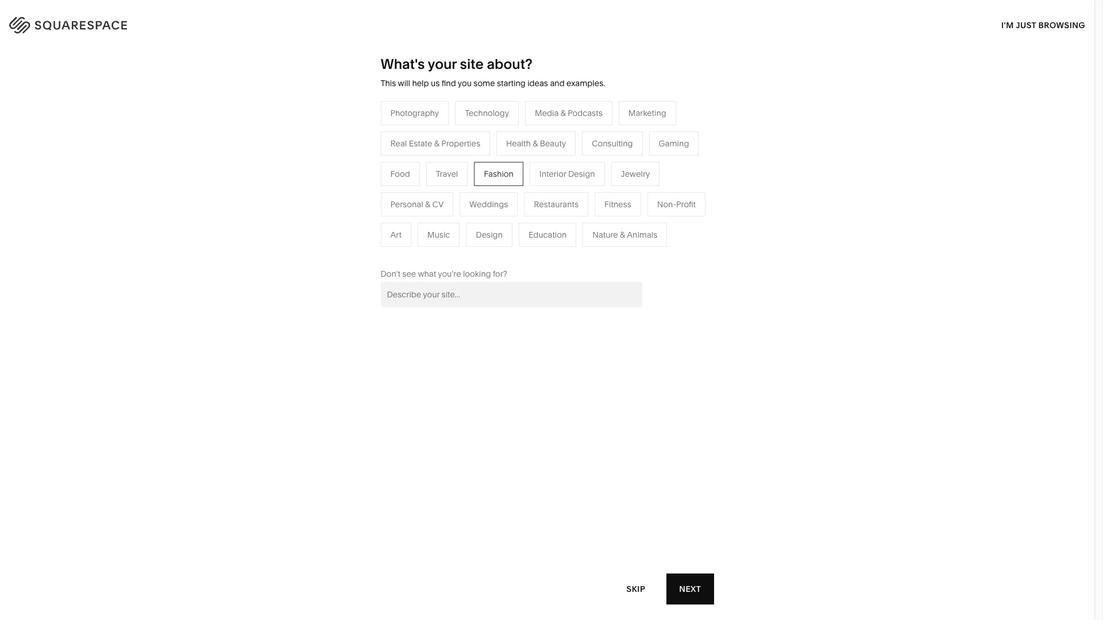 Task type: locate. For each thing, give the bounding box(es) containing it.
degraw element
[[393, 393, 702, 620]]

media up beauty
[[535, 108, 559, 118]]

1 vertical spatial restaurants
[[534, 199, 579, 210]]

1 horizontal spatial animals
[[627, 230, 657, 240]]

0 vertical spatial weddings
[[469, 199, 508, 210]]

0 vertical spatial nature & animals
[[537, 177, 602, 187]]

skip
[[627, 584, 645, 594]]

real down music
[[416, 246, 432, 256]]

non-
[[657, 199, 676, 210], [348, 211, 367, 222]]

1 vertical spatial weddings
[[416, 229, 454, 239]]

0 vertical spatial restaurants
[[416, 177, 461, 187]]

podcasts down examples.
[[568, 108, 603, 118]]

real estate & properties up you're
[[416, 246, 506, 256]]

podcasts down restaurants link
[[449, 194, 483, 204]]

properties
[[441, 138, 480, 149], [467, 246, 506, 256]]

media & podcasts
[[535, 108, 603, 118], [416, 194, 483, 204]]

0 horizontal spatial real
[[390, 138, 407, 149]]

squarespace logo link
[[23, 14, 234, 32]]

community & non-profits link
[[295, 211, 402, 222]]

Photography radio
[[381, 101, 449, 125]]

1 vertical spatial media
[[416, 194, 440, 204]]

real estate & properties up travel link
[[390, 138, 480, 149]]

nature & animals
[[537, 177, 602, 187], [593, 230, 657, 240]]

decor
[[569, 160, 593, 170]]

log             in link
[[1051, 18, 1080, 28]]

you
[[458, 78, 472, 88]]

properties inside radio
[[441, 138, 480, 149]]

1 vertical spatial nature & animals
[[593, 230, 657, 240]]

1 horizontal spatial media
[[535, 108, 559, 118]]

events link
[[416, 211, 452, 222]]

media up events
[[416, 194, 440, 204]]

browsing
[[1039, 20, 1085, 30]]

media inside radio
[[535, 108, 559, 118]]

help
[[412, 78, 429, 88]]

0 horizontal spatial non-
[[348, 211, 367, 222]]

Consulting radio
[[582, 131, 643, 156]]

0 vertical spatial real estate & properties
[[390, 138, 480, 149]]

animals down the fitness option
[[627, 230, 657, 240]]

media
[[535, 108, 559, 118], [416, 194, 440, 204]]

0 vertical spatial real
[[390, 138, 407, 149]]

travel up the media & podcasts link
[[436, 169, 458, 179]]

fitness inside option
[[604, 199, 631, 210]]

skip button
[[614, 574, 658, 605]]

nature
[[537, 177, 563, 187], [593, 230, 618, 240]]

nature & animals down home & decor link
[[537, 177, 602, 187]]

0 horizontal spatial estate
[[409, 138, 432, 149]]

0 vertical spatial podcasts
[[568, 108, 603, 118]]

1 vertical spatial properties
[[467, 246, 506, 256]]

estate down music
[[434, 246, 458, 256]]

in
[[1071, 18, 1080, 28]]

ideas
[[527, 78, 548, 88]]

Music radio
[[418, 223, 460, 247]]

0 horizontal spatial nature
[[537, 177, 563, 187]]

real
[[390, 138, 407, 149], [416, 246, 432, 256]]

1 horizontal spatial fitness
[[604, 199, 631, 210]]

1 vertical spatial estate
[[434, 246, 458, 256]]

0 horizontal spatial animals
[[572, 177, 602, 187]]

0 vertical spatial design
[[568, 169, 595, 179]]

nature inside radio
[[593, 230, 618, 240]]

this
[[381, 78, 396, 88]]

design
[[568, 169, 595, 179], [476, 230, 503, 240]]

next button
[[667, 574, 714, 605]]

Jewelry radio
[[611, 162, 660, 186]]

community
[[295, 211, 339, 222]]

1 horizontal spatial podcasts
[[568, 108, 603, 118]]

Weddings radio
[[460, 192, 518, 216]]

nature down the fitness option
[[593, 230, 618, 240]]

examples.
[[567, 78, 605, 88]]

1 vertical spatial nature
[[593, 230, 618, 240]]

nature down the home
[[537, 177, 563, 187]]

estate
[[409, 138, 432, 149], [434, 246, 458, 256]]

1 horizontal spatial real
[[416, 246, 432, 256]]

1 horizontal spatial nature
[[593, 230, 618, 240]]

restaurants
[[416, 177, 461, 187], [534, 199, 579, 210]]

home
[[537, 160, 560, 170]]

restaurants down nature & animals link
[[534, 199, 579, 210]]

i'm just browsing link
[[1001, 9, 1085, 41]]

jewelry
[[621, 169, 650, 179]]

fitness up the nature & animals radio in the right top of the page
[[604, 199, 631, 210]]

0 horizontal spatial podcasts
[[449, 194, 483, 204]]

weddings down the events link
[[416, 229, 454, 239]]

estate up travel link
[[409, 138, 432, 149]]

1 horizontal spatial media & podcasts
[[535, 108, 603, 118]]

1 vertical spatial animals
[[627, 230, 657, 240]]

0 vertical spatial media
[[535, 108, 559, 118]]

animals
[[572, 177, 602, 187], [627, 230, 657, 240]]

media & podcasts link
[[416, 194, 495, 204]]

real estate & properties
[[390, 138, 480, 149], [416, 246, 506, 256]]

1 vertical spatial non-
[[348, 211, 367, 222]]

nature & animals inside radio
[[593, 230, 657, 240]]

0 vertical spatial media & podcasts
[[535, 108, 603, 118]]

real up food option
[[390, 138, 407, 149]]

what's your site about? this will help us find you some starting ideas and examples.
[[381, 56, 605, 88]]

0 vertical spatial non-
[[657, 199, 676, 210]]

just
[[1016, 20, 1036, 30]]

weddings link
[[416, 229, 466, 239]]

don't see what you're looking for?
[[381, 269, 507, 279]]

nature & animals down the fitness option
[[593, 230, 657, 240]]

non- right the community
[[348, 211, 367, 222]]

&
[[561, 108, 566, 118], [434, 138, 439, 149], [533, 138, 538, 149], [562, 160, 567, 170], [565, 177, 570, 187], [442, 194, 447, 204], [425, 199, 430, 210], [341, 211, 346, 222], [620, 230, 625, 240], [460, 246, 465, 256]]

music
[[427, 230, 450, 240]]

restaurants down travel link
[[416, 177, 461, 187]]

your
[[428, 56, 457, 72]]

log
[[1051, 18, 1069, 28]]

fashion
[[484, 169, 514, 179]]

log             in
[[1051, 18, 1080, 28]]

photography
[[390, 108, 439, 118]]

travel
[[416, 160, 438, 170], [436, 169, 458, 179]]

Restaurants radio
[[524, 192, 588, 216]]

us
[[431, 78, 440, 88]]

personal & cv
[[390, 199, 444, 210]]

art
[[390, 230, 402, 240]]

home & decor link
[[537, 160, 604, 170]]

Art radio
[[381, 223, 411, 247]]

0 horizontal spatial design
[[476, 230, 503, 240]]

site
[[460, 56, 484, 72]]

fitness link
[[537, 194, 575, 204]]

fitness
[[537, 194, 564, 204], [604, 199, 631, 210]]

non-profit
[[657, 199, 696, 210]]

properties up travel radio
[[441, 138, 480, 149]]

fitness down interior
[[537, 194, 564, 204]]

0 vertical spatial properties
[[441, 138, 480, 149]]

1 horizontal spatial restaurants
[[534, 199, 579, 210]]

animals down decor
[[572, 177, 602, 187]]

you're
[[438, 269, 461, 279]]

podcasts
[[568, 108, 603, 118], [449, 194, 483, 204]]

1 vertical spatial design
[[476, 230, 503, 240]]

media & podcasts down and
[[535, 108, 603, 118]]

0 horizontal spatial media & podcasts
[[416, 194, 483, 204]]

beauty
[[540, 138, 566, 149]]

Food radio
[[381, 162, 420, 186]]

Technology radio
[[455, 101, 519, 125]]

media & podcasts down restaurants link
[[416, 194, 483, 204]]

about?
[[487, 56, 532, 72]]

0 horizontal spatial media
[[416, 194, 440, 204]]

weddings
[[469, 199, 508, 210], [416, 229, 454, 239]]

1 horizontal spatial design
[[568, 169, 595, 179]]

gaming
[[659, 138, 689, 149]]

weddings up design option
[[469, 199, 508, 210]]

1 vertical spatial real
[[416, 246, 432, 256]]

1 horizontal spatial weddings
[[469, 199, 508, 210]]

0 vertical spatial estate
[[409, 138, 432, 149]]

1 horizontal spatial non-
[[657, 199, 676, 210]]

properties up looking
[[467, 246, 506, 256]]

non- down jewelry option
[[657, 199, 676, 210]]

i'm just browsing
[[1001, 20, 1085, 30]]

consulting
[[592, 138, 633, 149]]



Task type: vqa. For each thing, say whether or not it's contained in the screenshot.
Technology
yes



Task type: describe. For each thing, give the bounding box(es) containing it.
looking
[[463, 269, 491, 279]]

Fashion radio
[[474, 162, 523, 186]]

real estate & properties inside radio
[[390, 138, 480, 149]]

technology
[[465, 108, 509, 118]]

travel down real estate & properties radio
[[416, 160, 438, 170]]

personal
[[390, 199, 423, 210]]

travel link
[[416, 160, 450, 170]]

profits
[[367, 211, 390, 222]]

0 vertical spatial nature
[[537, 177, 563, 187]]

Health & Beauty radio
[[496, 131, 576, 156]]

what's
[[381, 56, 425, 72]]

0 horizontal spatial weddings
[[416, 229, 454, 239]]

Non-Profit radio
[[647, 192, 706, 216]]

1 horizontal spatial estate
[[434, 246, 458, 256]]

real inside radio
[[390, 138, 407, 149]]

non- inside radio
[[657, 199, 676, 210]]

health
[[506, 138, 531, 149]]

some
[[474, 78, 495, 88]]

Design radio
[[466, 223, 512, 247]]

Education radio
[[519, 223, 576, 247]]

interior
[[539, 169, 566, 179]]

degraw image
[[393, 393, 702, 620]]

estate inside radio
[[409, 138, 432, 149]]

education
[[529, 230, 567, 240]]

see
[[402, 269, 416, 279]]

animals inside radio
[[627, 230, 657, 240]]

events
[[416, 211, 441, 222]]

cv
[[432, 199, 444, 210]]

real estate & properties link
[[416, 246, 517, 256]]

for?
[[493, 269, 507, 279]]

interior design
[[539, 169, 595, 179]]

0 vertical spatial animals
[[572, 177, 602, 187]]

home & decor
[[537, 160, 593, 170]]

1 vertical spatial real estate & properties
[[416, 246, 506, 256]]

0 horizontal spatial fitness
[[537, 194, 564, 204]]

media & podcasts inside radio
[[535, 108, 603, 118]]

Nature & Animals radio
[[583, 223, 667, 247]]

Media & Podcasts radio
[[525, 101, 612, 125]]

food
[[390, 169, 410, 179]]

0 horizontal spatial restaurants
[[416, 177, 461, 187]]

Don't see what you're looking for? field
[[381, 282, 642, 307]]

Marketing radio
[[619, 101, 676, 125]]

& inside option
[[425, 199, 430, 210]]

Personal & CV radio
[[381, 192, 453, 216]]

1 vertical spatial podcasts
[[449, 194, 483, 204]]

starting
[[497, 78, 526, 88]]

Interior Design radio
[[530, 162, 605, 186]]

squarespace logo image
[[23, 14, 151, 32]]

design inside radio
[[568, 169, 595, 179]]

Real Estate & Properties radio
[[381, 131, 490, 156]]

health & beauty
[[506, 138, 566, 149]]

Travel radio
[[426, 162, 468, 186]]

1 vertical spatial media & podcasts
[[416, 194, 483, 204]]

don't
[[381, 269, 400, 279]]

Gaming radio
[[649, 131, 699, 156]]

and
[[550, 78, 565, 88]]

find
[[442, 78, 456, 88]]

restaurants inside option
[[534, 199, 579, 210]]

will
[[398, 78, 410, 88]]

podcasts inside media & podcasts radio
[[568, 108, 603, 118]]

i'm
[[1001, 20, 1014, 30]]

weddings inside option
[[469, 199, 508, 210]]

travel inside travel radio
[[436, 169, 458, 179]]

community & non-profits
[[295, 211, 390, 222]]

restaurants link
[[416, 177, 472, 187]]

what
[[418, 269, 436, 279]]

Fitness radio
[[595, 192, 641, 216]]

design inside option
[[476, 230, 503, 240]]

profit
[[676, 199, 696, 210]]

nature & animals link
[[537, 177, 614, 187]]

next
[[679, 584, 701, 594]]

marketing
[[628, 108, 666, 118]]



